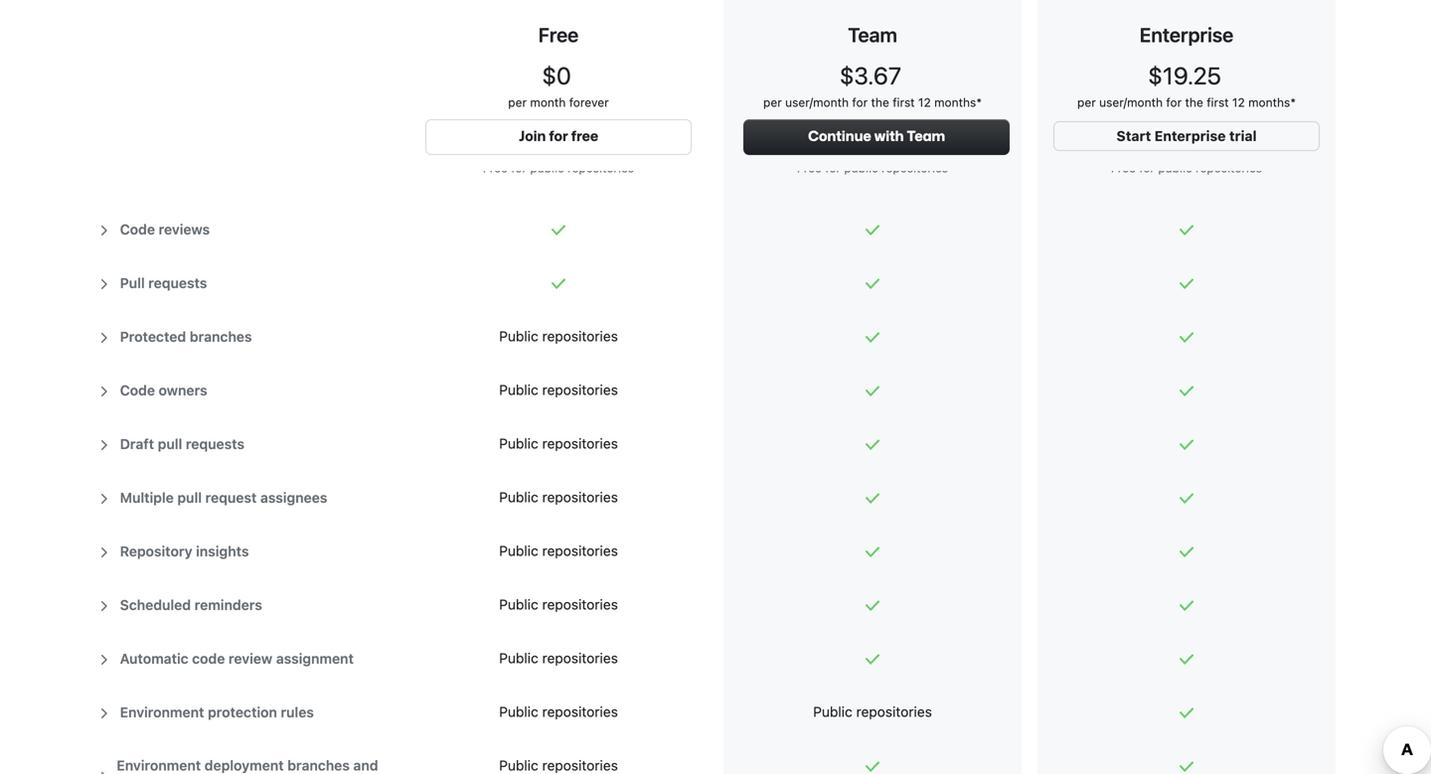 Task type: vqa. For each thing, say whether or not it's contained in the screenshot.
the right table icon
no



Task type: locate. For each thing, give the bounding box(es) containing it.
code inside "row"
[[120, 221, 155, 238]]

free down 50,000
[[1112, 81, 1136, 94]]

environment for environment deployment branches and
[[117, 758, 201, 774]]

chevron right image for environment protection rules
[[95, 706, 111, 722]]

1 horizontal spatial $
[[840, 62, 855, 89]]

free up '0'
[[539, 23, 579, 46]]

3 chevron right image from the top
[[95, 384, 111, 400]]

user/month down the 3,000
[[786, 95, 849, 109]]

branches left and
[[288, 758, 350, 774]]

code for code owners
[[120, 382, 155, 399]]

50,000
[[1114, 60, 1160, 76]]

2 chevron right image from the top
[[95, 437, 111, 453]]

branches up owners
[[190, 329, 252, 345]]

pull
[[120, 275, 145, 291]]

0 horizontal spatial minutes/month
[[531, 60, 627, 76]]

and
[[353, 758, 378, 774]]

the
[[872, 95, 890, 109], [1186, 95, 1204, 109]]

reviews
[[159, 221, 210, 238]]

protected
[[120, 329, 186, 345]]

2,000 minutes/month free for public repositories
[[483, 60, 634, 94]]

public
[[530, 81, 565, 94], [845, 81, 879, 94], [1159, 81, 1193, 94], [530, 161, 565, 175], [845, 161, 879, 175], [1159, 161, 1193, 175]]

join
[[519, 130, 546, 144]]

1 code from the top
[[120, 221, 155, 238]]

code owners
[[120, 382, 207, 399]]

free down 2,000
[[483, 81, 508, 94]]

12 inside $ 19.25 per user/month for the first 12 months*
[[1233, 95, 1246, 109]]

code for code reviews
[[120, 221, 155, 238]]

team
[[848, 23, 898, 46], [907, 130, 946, 144]]

50,000 minutes/month cell
[[1030, 42, 1344, 122]]

free down continue
[[797, 161, 822, 175]]

0 vertical spatial branches
[[190, 329, 252, 345]]

2 horizontal spatial minutes/month
[[1164, 60, 1260, 76]]

environment
[[120, 704, 204, 721], [117, 758, 201, 774]]

1 chevron right image from the top
[[95, 223, 111, 239]]

0 vertical spatial requests
[[148, 275, 207, 291]]

automatic code review assignment
[[120, 651, 354, 667]]

$ 3.67 per user/month for the first 12 months*
[[764, 62, 982, 109]]

1 12 from the left
[[919, 95, 931, 109]]

pull left request
[[177, 490, 202, 506]]

500 mb free for public repositories
[[483, 140, 634, 175]]

row containing $
[[87, 0, 1344, 171]]

$
[[542, 62, 557, 89], [840, 62, 855, 89], [1149, 62, 1163, 89]]

0 horizontal spatial 12
[[919, 95, 931, 109]]

2 per from the left
[[764, 95, 782, 109]]

free inside '2gb free for public repositories'
[[797, 161, 822, 175]]

minutes/month up start enterprise trial
[[1164, 60, 1260, 76]]

minutes/month up with
[[846, 60, 942, 76]]

1 vertical spatial enterprise
[[1155, 128, 1226, 144]]

0 vertical spatial code
[[120, 221, 155, 238]]

row containing environment deployment branches and
[[87, 740, 1344, 775]]

public for draft pull requests
[[499, 435, 539, 452]]

repository insights
[[120, 543, 249, 560]]

user/month inside $ 3.67 per user/month for the first 12 months*
[[786, 95, 849, 109]]

3 $ from the left
[[1149, 62, 1163, 89]]

1 $ from the left
[[542, 62, 557, 89]]

minutes/month up the forever
[[531, 60, 627, 76]]

column header
[[716, 0, 1030, 171], [1030, 0, 1344, 171]]

the inside $ 19.25 per user/month for the first 12 months*
[[1186, 95, 1204, 109]]

branches
[[190, 329, 252, 345], [288, 758, 350, 774]]

3 per from the left
[[1078, 95, 1096, 109]]

pull right draft
[[158, 436, 182, 452]]

4 chevron right image from the top
[[95, 706, 111, 722]]

$ for 19.25
[[1149, 62, 1163, 89]]

chevron right image
[[95, 330, 111, 346], [95, 437, 111, 453], [95, 652, 111, 668], [95, 706, 111, 722]]

minutes/month inside 2,000 minutes/month free for public repositories
[[531, 60, 627, 76]]

1 horizontal spatial minutes/month
[[846, 60, 942, 76]]

pull for draft
[[158, 436, 182, 452]]

1 minutes/month from the left
[[531, 60, 627, 76]]

first inside $ 19.25 per user/month for the first 12 months*
[[1207, 95, 1229, 109]]

2 code from the top
[[120, 382, 155, 399]]

pull for multiple
[[177, 490, 202, 506]]

free inside 50,000 minutes/month free for public repositories
[[1112, 81, 1136, 94]]

$ inside $ 19.25 per user/month for the first 12 months*
[[1149, 62, 1163, 89]]

continue
[[808, 130, 872, 144]]

$ 0 per month forever
[[508, 62, 609, 109]]

free inside 2,000 minutes/month free for public repositories
[[483, 81, 508, 94]]

0 horizontal spatial $
[[542, 62, 557, 89]]

requests
[[148, 275, 207, 291], [186, 436, 245, 452]]

12 for 3.67
[[919, 95, 931, 109]]

$ inside $ 0 per month forever
[[542, 62, 557, 89]]

team right with
[[907, 130, 946, 144]]

1 horizontal spatial team
[[907, 130, 946, 144]]

deployment
[[205, 758, 284, 774]]

2 chevron right image from the top
[[95, 276, 111, 292]]

minutes/month for 3,000 minutes/month
[[846, 60, 942, 76]]

minutes/month inside "3,000 minutes/month free for public repositories"
[[846, 60, 942, 76]]

2 minutes/month from the left
[[846, 60, 942, 76]]

for inside 2,000 minutes/month free for public repositories
[[511, 81, 527, 94]]

repositories inside "3,000 minutes/month free for public repositories"
[[882, 81, 949, 94]]

free down start
[[1112, 161, 1136, 175]]

months* inside $ 19.25 per user/month for the first 12 months*
[[1249, 95, 1297, 109]]

2 $ from the left
[[840, 62, 855, 89]]

3,000
[[804, 60, 842, 76]]

public for repository insights
[[499, 543, 539, 559]]

1 per from the left
[[508, 95, 527, 109]]

chevron right image for repository insights
[[95, 545, 111, 561]]

free down the 3,000
[[797, 81, 822, 94]]

months* up continue with team
[[935, 95, 982, 109]]

0 horizontal spatial user/month
[[786, 95, 849, 109]]

code left owners
[[120, 382, 155, 399]]

for inside $ 3.67 per user/month for the first 12 months*
[[853, 95, 868, 109]]

public inside "3,000 minutes/month free for public repositories"
[[845, 81, 879, 94]]

0 horizontal spatial team
[[848, 23, 898, 46]]

user/month up start
[[1100, 95, 1163, 109]]

per for 19.25
[[1078, 95, 1096, 109]]

1 the from the left
[[872, 95, 890, 109]]

chevron right image for multiple pull request assignees
[[95, 491, 111, 507]]

review
[[229, 651, 273, 667]]

insights
[[196, 543, 249, 560]]

included image
[[552, 225, 566, 236], [866, 225, 880, 236], [552, 279, 566, 289], [1180, 279, 1194, 289], [866, 440, 880, 450], [1180, 494, 1194, 504], [866, 601, 880, 611], [866, 655, 880, 665], [1180, 709, 1194, 719], [866, 762, 880, 773], [1180, 762, 1194, 773]]

2,000
[[490, 60, 528, 76]]

multiple
[[120, 490, 174, 506]]

first
[[893, 95, 915, 109], [1207, 95, 1229, 109]]

public repositories
[[499, 328, 618, 345], [499, 382, 618, 398], [499, 435, 618, 452], [499, 489, 618, 506], [499, 543, 618, 559], [499, 597, 618, 613], [499, 650, 618, 667], [499, 704, 618, 720], [813, 704, 932, 720], [499, 758, 618, 774]]

months* for 3.67
[[935, 95, 982, 109]]

included image
[[1180, 225, 1194, 236], [866, 279, 880, 289], [866, 333, 880, 343], [1180, 333, 1194, 343], [866, 386, 880, 397], [1180, 386, 1194, 397], [1180, 440, 1194, 450], [866, 494, 880, 504], [866, 547, 880, 558], [1180, 547, 1194, 558], [1180, 601, 1194, 611], [1180, 655, 1194, 665]]

chevron right image inside pull requests row
[[95, 276, 111, 292]]

0 vertical spatial environment
[[120, 704, 204, 721]]

request
[[205, 490, 257, 506]]

repositories
[[568, 81, 634, 94], [882, 81, 949, 94], [1196, 81, 1263, 94], [568, 161, 634, 175], [882, 161, 949, 175], [1196, 161, 1263, 175], [542, 328, 618, 345], [542, 382, 618, 398], [542, 435, 618, 452], [542, 489, 618, 506], [542, 543, 618, 559], [542, 597, 618, 613], [542, 650, 618, 667], [542, 704, 618, 720], [857, 704, 932, 720], [542, 758, 618, 774]]

3,000 minutes/month cell
[[716, 42, 1030, 122]]

12 inside $ 3.67 per user/month for the first 12 months*
[[919, 95, 931, 109]]

months* for 19.25
[[1249, 95, 1297, 109]]

months* up the trial
[[1249, 95, 1297, 109]]

free
[[539, 23, 579, 46], [483, 81, 508, 94], [797, 81, 822, 94], [1112, 81, 1136, 94], [483, 161, 508, 175], [797, 161, 822, 175], [1112, 161, 1136, 175]]

public for multiple pull request assignees
[[499, 489, 539, 506]]

0 vertical spatial pull
[[158, 436, 182, 452]]

public repositories for environment protection rules
[[499, 704, 618, 720]]

chevron right image inside 'code reviews' "row"
[[95, 223, 111, 239]]

public repositories for scheduled reminders
[[499, 597, 618, 613]]

team up 3.67
[[848, 23, 898, 46]]

user/month
[[786, 95, 849, 109], [1100, 95, 1163, 109]]

user/month for 19.25
[[1100, 95, 1163, 109]]

environment down the automatic
[[120, 704, 204, 721]]

row
[[87, 0, 1344, 171], [87, 0, 1344, 42], [87, 42, 1344, 122], [87, 122, 1344, 203], [87, 310, 1344, 364], [87, 364, 1344, 418], [87, 418, 1344, 471], [87, 471, 1344, 525], [87, 525, 1344, 579], [87, 579, 1344, 632], [87, 632, 1344, 686], [87, 686, 1344, 740], [87, 740, 1344, 775]]

7 chevron right image from the top
[[95, 770, 111, 775]]

free inside 500 mb free for public repositories
[[483, 161, 508, 175]]

repositories inside 500 mb free for public repositories
[[568, 161, 634, 175]]

4 chevron right image from the top
[[95, 491, 111, 507]]

pull requests row
[[87, 257, 1344, 310]]

0 horizontal spatial per
[[508, 95, 527, 109]]

1 chevron right image from the top
[[95, 330, 111, 346]]

the down 50,000 minutes/month free for public repositories
[[1186, 95, 1204, 109]]

1 months* from the left
[[935, 95, 982, 109]]

for inside '2gb free for public repositories'
[[826, 161, 841, 175]]

$ inside $ 3.67 per user/month for the first 12 months*
[[840, 62, 855, 89]]

2gb
[[859, 140, 887, 157]]

code left reviews
[[120, 221, 155, 238]]

1 first from the left
[[893, 95, 915, 109]]

2 months* from the left
[[1249, 95, 1297, 109]]

the down "3,000 minutes/month free for public repositories"
[[872, 95, 890, 109]]

public repositories cell
[[716, 686, 1030, 740]]

months* inside $ 3.67 per user/month for the first 12 months*
[[935, 95, 982, 109]]

first down 19.25
[[1207, 95, 1229, 109]]

draft
[[120, 436, 154, 452]]

code reviews
[[120, 221, 210, 238]]

1 user/month from the left
[[786, 95, 849, 109]]

1 vertical spatial code
[[120, 382, 155, 399]]

cell
[[716, 0, 1030, 42], [1030, 0, 1344, 42], [716, 203, 1030, 257], [1030, 203, 1344, 257], [716, 257, 1030, 310], [1030, 257, 1344, 310], [716, 310, 1030, 364], [1030, 310, 1344, 364], [716, 364, 1030, 418], [1030, 364, 1344, 418], [716, 418, 1030, 471], [1030, 418, 1344, 471], [716, 471, 1030, 525], [1030, 471, 1344, 525], [716, 525, 1030, 579], [1030, 525, 1344, 579], [716, 579, 1030, 632], [1030, 579, 1344, 632], [716, 632, 1030, 686], [1030, 632, 1344, 686], [1030, 686, 1344, 740], [716, 740, 1030, 775], [1030, 740, 1344, 775]]

1 vertical spatial pull
[[177, 490, 202, 506]]

per inside $ 19.25 per user/month for the first 12 months*
[[1078, 95, 1096, 109]]

1 vertical spatial team
[[907, 130, 946, 144]]

code
[[120, 221, 155, 238], [120, 382, 155, 399]]

scheduled reminders
[[120, 597, 262, 613]]

0 horizontal spatial months*
[[935, 95, 982, 109]]

user/month inside $ 19.25 per user/month for the first 12 months*
[[1100, 95, 1163, 109]]

months*
[[935, 95, 982, 109], [1249, 95, 1297, 109]]

1 horizontal spatial branches
[[288, 758, 350, 774]]

1 horizontal spatial user/month
[[1100, 95, 1163, 109]]

first inside $ 3.67 per user/month for the first 12 months*
[[893, 95, 915, 109]]

public repositories for multiple pull request assignees
[[499, 489, 618, 506]]

first down 3.67
[[893, 95, 915, 109]]

protection
[[208, 704, 277, 721]]

2 first from the left
[[1207, 95, 1229, 109]]

requests right pull
[[148, 275, 207, 291]]

chevron right image for draft pull requests
[[95, 437, 111, 453]]

1 horizontal spatial per
[[764, 95, 782, 109]]

chevron right image for automatic code review assignment
[[95, 652, 111, 668]]

1 horizontal spatial months*
[[1249, 95, 1297, 109]]

50gb free for public repositories
[[1112, 140, 1263, 175]]

2 user/month from the left
[[1100, 95, 1163, 109]]

chevron right image for code owners
[[95, 384, 111, 400]]

public repositories for code owners
[[499, 382, 618, 398]]

chevron right image
[[95, 223, 111, 239], [95, 276, 111, 292], [95, 384, 111, 400], [95, 491, 111, 507], [95, 545, 111, 561], [95, 599, 111, 614], [95, 770, 111, 775]]

5 chevron right image from the top
[[95, 545, 111, 561]]

2gb cell
[[716, 122, 1030, 203]]

2gb free for public repositories
[[797, 140, 949, 175]]

0 vertical spatial team
[[848, 23, 898, 46]]

1 horizontal spatial the
[[1186, 95, 1204, 109]]

minutes/month
[[531, 60, 627, 76], [846, 60, 942, 76], [1164, 60, 1260, 76]]

public
[[499, 328, 539, 345], [499, 382, 539, 398], [499, 435, 539, 452], [499, 489, 539, 506], [499, 543, 539, 559], [499, 597, 539, 613], [499, 650, 539, 667], [499, 704, 539, 720], [813, 704, 853, 720], [499, 758, 539, 774]]

1 vertical spatial environment
[[117, 758, 201, 774]]

public for automatic code review assignment
[[499, 650, 539, 667]]

per inside $ 3.67 per user/month for the first 12 months*
[[764, 95, 782, 109]]

3.67
[[855, 62, 902, 89]]

trial
[[1230, 128, 1257, 144]]

environment down 'environment protection rules'
[[117, 758, 201, 774]]

public inside 2,000 minutes/month free for public repositories
[[530, 81, 565, 94]]

minutes/month inside 50,000 minutes/month free for public repositories
[[1164, 60, 1260, 76]]

1 horizontal spatial 12
[[1233, 95, 1246, 109]]

requests inside row
[[148, 275, 207, 291]]

0 horizontal spatial first
[[893, 95, 915, 109]]

join for free
[[519, 130, 599, 144]]

2 horizontal spatial per
[[1078, 95, 1096, 109]]

per
[[508, 95, 527, 109], [764, 95, 782, 109], [1078, 95, 1096, 109]]

environment inside the environment deployment branches and
[[117, 758, 201, 774]]

protected branches
[[120, 329, 252, 345]]

per inside $ 0 per month forever
[[508, 95, 527, 109]]

3 chevron right image from the top
[[95, 652, 111, 668]]

the inside $ 3.67 per user/month for the first 12 months*
[[872, 95, 890, 109]]

free
[[571, 130, 599, 144]]

enterprise
[[1140, 23, 1234, 46], [1155, 128, 1226, 144]]

with
[[875, 130, 904, 144]]

public inside 500 mb free for public repositories
[[530, 161, 565, 175]]

for
[[511, 81, 527, 94], [826, 81, 841, 94], [1140, 81, 1155, 94], [853, 95, 868, 109], [1167, 95, 1182, 109], [549, 130, 568, 144], [511, 161, 527, 175], [826, 161, 841, 175], [1140, 161, 1155, 175]]

2 12 from the left
[[1233, 95, 1246, 109]]

free down join for free link
[[483, 161, 508, 175]]

1 horizontal spatial first
[[1207, 95, 1229, 109]]

pull
[[158, 436, 182, 452], [177, 490, 202, 506]]

12 up the trial
[[1233, 95, 1246, 109]]

1 vertical spatial requests
[[186, 436, 245, 452]]

1 vertical spatial branches
[[288, 758, 350, 774]]

6 chevron right image from the top
[[95, 599, 111, 614]]

12 down "3,000 minutes/month free for public repositories"
[[919, 95, 931, 109]]

public inside 50,000 minutes/month free for public repositories
[[1159, 81, 1193, 94]]

multiple pull request assignees
[[120, 490, 327, 506]]

0 horizontal spatial the
[[872, 95, 890, 109]]

environment protection rules
[[120, 704, 314, 721]]

2 the from the left
[[1186, 95, 1204, 109]]

draft pull requests
[[120, 436, 245, 452]]

2 horizontal spatial $
[[1149, 62, 1163, 89]]

12
[[919, 95, 931, 109], [1233, 95, 1246, 109]]

3 minutes/month from the left
[[1164, 60, 1260, 76]]

requests up multiple pull request assignees
[[186, 436, 245, 452]]



Task type: describe. For each thing, give the bounding box(es) containing it.
row containing 2,000 minutes/month
[[87, 42, 1344, 122]]

0
[[557, 62, 571, 89]]

public repositories for protected branches
[[499, 328, 618, 345]]

public inside 50gb free for public repositories
[[1159, 161, 1193, 175]]

public repositories for automatic code review assignment
[[499, 650, 618, 667]]

$ for 0
[[542, 62, 557, 89]]

month
[[530, 95, 566, 109]]

public repositories for repository insights
[[499, 543, 618, 559]]

repositories inside 50gb free for public repositories
[[1196, 161, 1263, 175]]

0 vertical spatial enterprise
[[1140, 23, 1234, 46]]

branches inside the environment deployment branches and
[[288, 758, 350, 774]]

public repositories inside public repositories cell
[[813, 704, 932, 720]]

public repositories for environment deployment branches and
[[499, 758, 618, 774]]

repositories inside cell
[[857, 704, 932, 720]]

public for environment deployment branches and
[[499, 758, 539, 774]]

enterprise inside start enterprise trial link
[[1155, 128, 1226, 144]]

public inside '2gb free for public repositories'
[[845, 161, 879, 175]]

chevron right image for protected branches
[[95, 330, 111, 346]]

$ 19.25 per user/month for the first 12 months*
[[1078, 62, 1297, 109]]

repositories inside 50,000 minutes/month free for public repositories
[[1196, 81, 1263, 94]]

for inside "3,000 minutes/month free for public repositories"
[[826, 81, 841, 94]]

minutes/month for 2,000 minutes/month
[[531, 60, 627, 76]]

continue with team
[[808, 130, 946, 144]]

3,000 minutes/month free for public repositories
[[797, 60, 949, 94]]

start enterprise trial link
[[1054, 121, 1320, 151]]

per for 3.67
[[764, 95, 782, 109]]

for inside 50gb free for public repositories
[[1140, 161, 1155, 175]]

repository
[[120, 543, 192, 560]]

1 column header from the left
[[716, 0, 1030, 171]]

public for code owners
[[499, 382, 539, 398]]

public for 2,000
[[530, 81, 565, 94]]

code
[[192, 651, 225, 667]]

code reviews row
[[87, 203, 1344, 257]]

row containing 500 mb
[[87, 122, 1344, 203]]

rules
[[281, 704, 314, 721]]

pull requests
[[120, 275, 207, 291]]

chevron right image for code reviews
[[95, 223, 111, 239]]

50gb
[[1169, 140, 1205, 157]]

start
[[1117, 128, 1152, 144]]

free inside "3,000 minutes/month free for public repositories"
[[797, 81, 822, 94]]

public for protected branches
[[499, 328, 539, 345]]

repositories inside 2,000 minutes/month free for public repositories
[[568, 81, 634, 94]]

public for scheduled reminders
[[499, 597, 539, 613]]

scheduled
[[120, 597, 191, 613]]

minutes/month for 50,000 minutes/month
[[1164, 60, 1260, 76]]

public for 50,000
[[1159, 81, 1193, 94]]

automatic
[[120, 651, 189, 667]]

for inside 500 mb free for public repositories
[[511, 161, 527, 175]]

user/month for 3.67
[[786, 95, 849, 109]]

join for free link
[[426, 119, 692, 155]]

mb
[[563, 140, 584, 157]]

free inside 50gb free for public repositories
[[1112, 161, 1136, 175]]

50,000 minutes/month free for public repositories
[[1112, 60, 1263, 94]]

public for 500
[[530, 161, 565, 175]]

environment deployment branches and
[[117, 758, 378, 775]]

for inside 50,000 minutes/month free for public repositories
[[1140, 81, 1155, 94]]

chevron right image for pull requests
[[95, 276, 111, 292]]

public inside cell
[[813, 704, 853, 720]]

forever
[[569, 95, 609, 109]]

the for 3.67
[[872, 95, 890, 109]]

500
[[534, 140, 559, 157]]

owners
[[159, 382, 207, 399]]

continue with team link
[[744, 119, 1010, 155]]

start enterprise trial
[[1117, 128, 1257, 144]]

environment for environment protection rules
[[120, 704, 204, 721]]

for inside $ 19.25 per user/month for the first 12 months*
[[1167, 95, 1182, 109]]

assignment
[[276, 651, 354, 667]]

0 horizontal spatial branches
[[190, 329, 252, 345]]

public repositories for draft pull requests
[[499, 435, 618, 452]]

12 for 19.25
[[1233, 95, 1246, 109]]

the for 19.25
[[1186, 95, 1204, 109]]

reminders
[[195, 597, 262, 613]]

$ for 3.67
[[840, 62, 855, 89]]

19.25
[[1163, 62, 1222, 89]]

repositories inside '2gb free for public repositories'
[[882, 161, 949, 175]]

chevron right image for scheduled reminders
[[95, 599, 111, 614]]

public for environment protection rules
[[499, 704, 539, 720]]

per for 0
[[508, 95, 527, 109]]

assignees
[[260, 490, 327, 506]]

public for 3,000
[[845, 81, 879, 94]]

50gb cell
[[1030, 122, 1344, 203]]

first for 19.25
[[1207, 95, 1229, 109]]

first for 3.67
[[893, 95, 915, 109]]

2 column header from the left
[[1030, 0, 1344, 171]]

chevron right image for environment deployment branches and
[[95, 770, 111, 775]]



